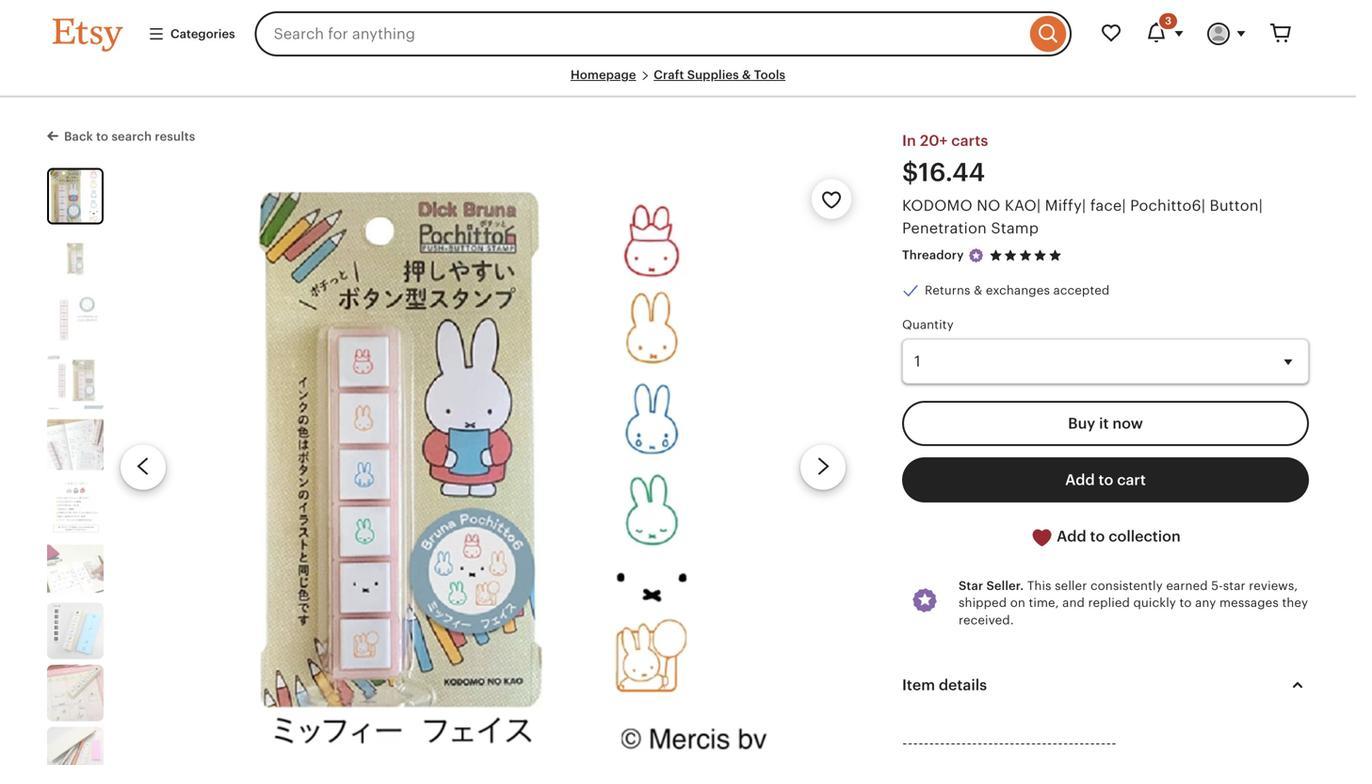 Task type: describe. For each thing, give the bounding box(es) containing it.
in 20+ carts $16.44
[[902, 132, 989, 187]]

4 - from the left
[[919, 735, 924, 752]]

shipped
[[959, 596, 1007, 611]]

38 - from the left
[[1101, 735, 1106, 752]]

buy it now button
[[902, 401, 1309, 447]]

seller
[[1055, 579, 1087, 593]]

star seller.
[[959, 579, 1024, 593]]

12 - from the left
[[961, 735, 967, 752]]

categories
[[171, 27, 235, 41]]

item
[[902, 677, 935, 694]]

reviews,
[[1249, 579, 1298, 593]]

add to collection
[[1053, 529, 1181, 546]]

----------------------------------------
[[902, 735, 1117, 752]]

kao|
[[1005, 198, 1041, 214]]

1 horizontal spatial &
[[974, 284, 983, 298]]

item details
[[902, 677, 987, 694]]

consistently
[[1091, 579, 1163, 593]]

this seller consistently earned 5-star reviews, shipped on time, and replied quickly to any messages they received.
[[959, 579, 1309, 628]]

20 - from the left
[[1004, 735, 1010, 752]]

26 - from the left
[[1037, 735, 1042, 752]]

1 - from the left
[[902, 735, 908, 752]]

20+
[[920, 132, 948, 149]]

seller.
[[987, 579, 1024, 593]]

accepted
[[1054, 284, 1110, 298]]

kodomo no kao| miffy| face| pochitto6| button| penetration stamp
[[902, 198, 1263, 237]]

any
[[1196, 596, 1217, 611]]

add to cart button
[[902, 458, 1309, 503]]

menu bar containing homepage
[[53, 68, 1304, 98]]

cart
[[1117, 472, 1146, 489]]

24 - from the left
[[1026, 735, 1031, 752]]

kodomo no kao miffy face pochitto6 button penetration image 8 image
[[47, 604, 104, 660]]

40 - from the left
[[1112, 735, 1117, 752]]

34 - from the left
[[1080, 735, 1085, 752]]

they
[[1283, 596, 1309, 611]]

back to search results link
[[47, 126, 195, 145]]

replied
[[1089, 596, 1130, 611]]

27 - from the left
[[1042, 735, 1047, 752]]

returns
[[925, 284, 971, 298]]

19 - from the left
[[999, 735, 1004, 752]]

it
[[1099, 416, 1109, 432]]

in
[[902, 132, 917, 149]]

add for add to cart
[[1066, 472, 1095, 489]]

face|
[[1091, 198, 1126, 214]]

back to search results
[[64, 130, 195, 144]]

kodomo no kao miffy face pochitto6 button penetration image 2 image
[[47, 230, 104, 287]]

kodomo no kao miffy face pochitto6 button penetration image 3 image
[[47, 293, 104, 349]]

22 - from the left
[[1015, 735, 1020, 752]]

categories button
[[134, 17, 249, 51]]

penetration
[[902, 220, 987, 237]]

stamp
[[991, 220, 1039, 237]]

36 - from the left
[[1090, 735, 1096, 752]]

and
[[1063, 596, 1085, 611]]

received.
[[959, 614, 1014, 628]]

search
[[112, 130, 152, 144]]

star
[[1223, 579, 1246, 593]]

23 - from the left
[[1020, 735, 1026, 752]]

0 horizontal spatial kodomo no kao miffy face pochitto6 button penetration image 1 image
[[49, 170, 102, 223]]

quantity
[[902, 318, 954, 332]]

supplies
[[687, 68, 739, 82]]

details
[[939, 677, 987, 694]]

to for search
[[96, 130, 108, 144]]

25 - from the left
[[1031, 735, 1037, 752]]

15 - from the left
[[978, 735, 983, 752]]

21 - from the left
[[1010, 735, 1015, 752]]

11 - from the left
[[956, 735, 961, 752]]

homepage link
[[571, 68, 636, 82]]

messages
[[1220, 596, 1279, 611]]

30 - from the left
[[1058, 735, 1063, 752]]

item details button
[[885, 663, 1326, 708]]



Task type: vqa. For each thing, say whether or not it's contained in the screenshot.
the bottom Add
yes



Task type: locate. For each thing, give the bounding box(es) containing it.
miffy|
[[1045, 198, 1086, 214]]

tools
[[754, 68, 786, 82]]

5 - from the left
[[924, 735, 929, 752]]

32 - from the left
[[1069, 735, 1074, 752]]

add to collection button
[[902, 514, 1309, 561]]

to down earned
[[1180, 596, 1192, 611]]

35 - from the left
[[1085, 735, 1090, 752]]

add up seller in the right of the page
[[1057, 529, 1087, 546]]

18 - from the left
[[994, 735, 999, 752]]

17 - from the left
[[988, 735, 994, 752]]

3 - from the left
[[913, 735, 919, 752]]

star_seller image
[[968, 248, 985, 264]]

returns & exchanges accepted
[[925, 284, 1110, 298]]

2 - from the left
[[908, 735, 913, 752]]

kodomo no kao miffy face pochitto6 button penetration image 9 image
[[47, 666, 104, 722]]

0 vertical spatial &
[[742, 68, 751, 82]]

threadory link
[[902, 248, 964, 262]]

None search field
[[255, 11, 1072, 57]]

to for collection
[[1090, 529, 1105, 546]]

37 - from the left
[[1096, 735, 1101, 752]]

-
[[902, 735, 908, 752], [908, 735, 913, 752], [913, 735, 919, 752], [919, 735, 924, 752], [924, 735, 929, 752], [929, 735, 935, 752], [935, 735, 940, 752], [940, 735, 945, 752], [945, 735, 951, 752], [951, 735, 956, 752], [956, 735, 961, 752], [961, 735, 967, 752], [967, 735, 972, 752], [972, 735, 978, 752], [978, 735, 983, 752], [983, 735, 988, 752], [988, 735, 994, 752], [994, 735, 999, 752], [999, 735, 1004, 752], [1004, 735, 1010, 752], [1010, 735, 1015, 752], [1015, 735, 1020, 752], [1020, 735, 1026, 752], [1026, 735, 1031, 752], [1031, 735, 1037, 752], [1037, 735, 1042, 752], [1042, 735, 1047, 752], [1047, 735, 1053, 752], [1053, 735, 1058, 752], [1058, 735, 1063, 752], [1063, 735, 1069, 752], [1069, 735, 1074, 752], [1074, 735, 1080, 752], [1080, 735, 1085, 752], [1085, 735, 1090, 752], [1090, 735, 1096, 752], [1096, 735, 1101, 752], [1101, 735, 1106, 752], [1106, 735, 1112, 752], [1112, 735, 1117, 752]]

8 - from the left
[[940, 735, 945, 752]]

kodomo no kao miffy face pochitto6 button penetration image 10 image
[[47, 728, 104, 766]]

7 - from the left
[[935, 735, 940, 752]]

16 - from the left
[[983, 735, 988, 752]]

buy it now
[[1068, 416, 1143, 432]]

exchanges
[[986, 284, 1050, 298]]

quickly
[[1134, 596, 1177, 611]]

to
[[96, 130, 108, 144], [1099, 472, 1114, 489], [1090, 529, 1105, 546], [1180, 596, 1192, 611]]

threadory
[[902, 248, 964, 262]]

33 - from the left
[[1074, 735, 1080, 752]]

time,
[[1029, 596, 1059, 611]]

pochitto6|
[[1131, 198, 1206, 214]]

28 - from the left
[[1047, 735, 1053, 752]]

to inside button
[[1090, 529, 1105, 546]]

add inside button
[[1057, 529, 1087, 546]]

9 - from the left
[[945, 735, 951, 752]]

kodomo
[[902, 198, 973, 214]]

this
[[1028, 579, 1052, 593]]

results
[[155, 130, 195, 144]]

add
[[1066, 472, 1095, 489], [1057, 529, 1087, 546]]

14 - from the left
[[972, 735, 978, 752]]

$16.44
[[902, 158, 986, 187]]

add left cart
[[1066, 472, 1095, 489]]

to inside button
[[1099, 472, 1114, 489]]

Search for anything text field
[[255, 11, 1026, 57]]

to inside this seller consistently earned 5-star reviews, shipped on time, and replied quickly to any messages they received.
[[1180, 596, 1192, 611]]

menu bar
[[53, 68, 1304, 98]]

now
[[1113, 416, 1143, 432]]

on
[[1010, 596, 1026, 611]]

add for add to collection
[[1057, 529, 1087, 546]]

5-
[[1212, 579, 1223, 593]]

29 - from the left
[[1053, 735, 1058, 752]]

star
[[959, 579, 984, 593]]

31 - from the left
[[1063, 735, 1069, 752]]

categories banner
[[19, 0, 1338, 68]]

to left cart
[[1099, 472, 1114, 489]]

10 - from the left
[[951, 735, 956, 752]]

39 - from the left
[[1106, 735, 1112, 752]]

& left tools
[[742, 68, 751, 82]]

3
[[1165, 15, 1172, 27]]

0 horizontal spatial &
[[742, 68, 751, 82]]

earned
[[1167, 579, 1208, 593]]

1 vertical spatial add
[[1057, 529, 1087, 546]]

kodomo no kao miffy face pochitto6 button penetration image 4 image
[[47, 355, 104, 411]]

kodomo no kao miffy face pochitto6 button penetration image 1 image
[[184, 168, 782, 766], [49, 170, 102, 223]]

carts
[[952, 132, 989, 149]]

to right back
[[96, 130, 108, 144]]

homepage
[[571, 68, 636, 82]]

back
[[64, 130, 93, 144]]

add to cart
[[1066, 472, 1146, 489]]

1 vertical spatial &
[[974, 284, 983, 298]]

13 - from the left
[[967, 735, 972, 752]]

to left collection
[[1090, 529, 1105, 546]]

1 horizontal spatial kodomo no kao miffy face pochitto6 button penetration image 1 image
[[184, 168, 782, 766]]

craft supplies & tools
[[654, 68, 786, 82]]

kodomo no kao miffy face pochitto6 button penetration image 7 image
[[47, 541, 104, 598]]

3 button
[[1134, 11, 1196, 57]]

6 - from the left
[[929, 735, 935, 752]]

kodomo no kao miffy face pochitto6 button penetration image 5 image
[[47, 417, 104, 474]]

&
[[742, 68, 751, 82], [974, 284, 983, 298]]

add inside button
[[1066, 472, 1095, 489]]

craft supplies & tools link
[[654, 68, 786, 82]]

no
[[977, 198, 1001, 214]]

button|
[[1210, 198, 1263, 214]]

& right returns
[[974, 284, 983, 298]]

buy
[[1068, 416, 1096, 432]]

collection
[[1109, 529, 1181, 546]]

none search field inside categories banner
[[255, 11, 1072, 57]]

0 vertical spatial add
[[1066, 472, 1095, 489]]

craft
[[654, 68, 684, 82]]

kodomo no kao miffy face pochitto6 button penetration image 6 image
[[47, 479, 104, 536]]

to for cart
[[1099, 472, 1114, 489]]



